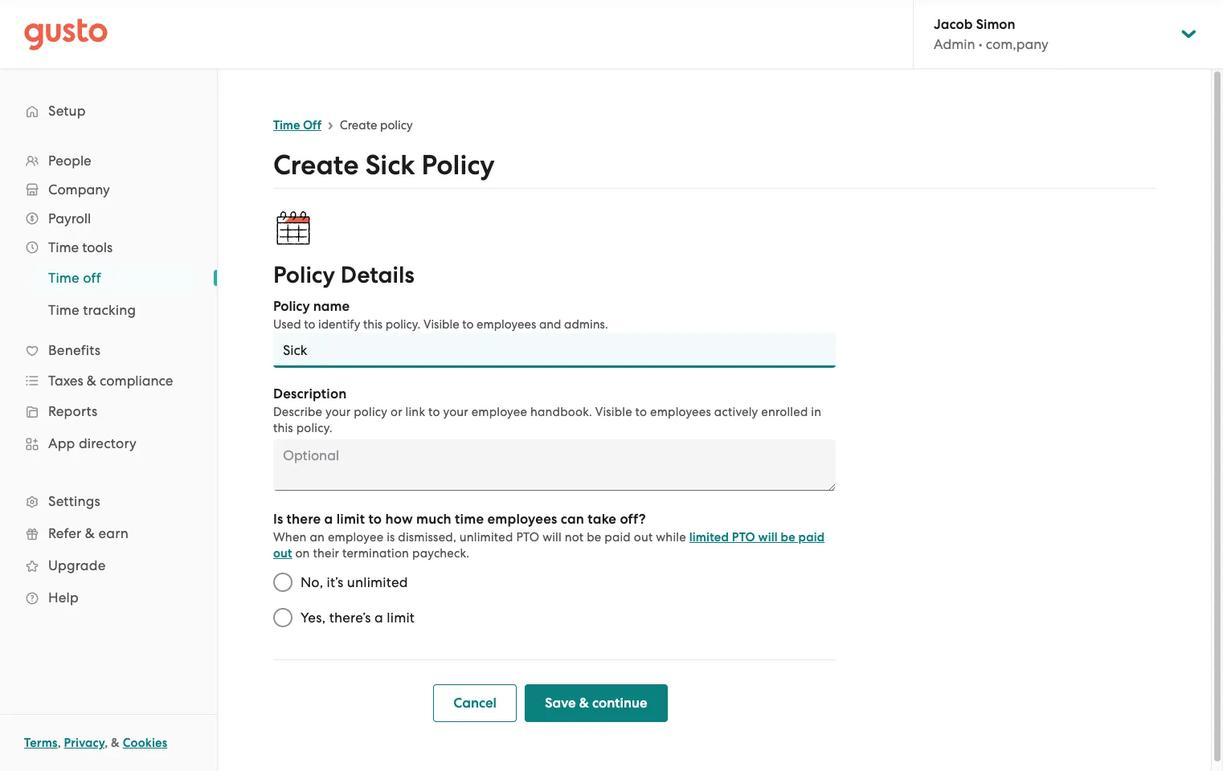 Task type: vqa. For each thing, say whether or not it's contained in the screenshot.
top limit
yes



Task type: describe. For each thing, give the bounding box(es) containing it.
details
[[341, 261, 414, 289]]

pto inside limited pto will be paid out
[[732, 530, 755, 545]]

save & continue button
[[525, 685, 668, 722]]

limited
[[689, 530, 729, 545]]

1 , from the left
[[58, 736, 61, 751]]

limited pto will be paid out
[[273, 530, 825, 561]]

app directory
[[48, 436, 137, 452]]

company
[[48, 182, 110, 198]]

an
[[310, 530, 325, 545]]

1 be from the left
[[587, 530, 601, 545]]

2 your from the left
[[443, 405, 468, 420]]

or
[[391, 405, 402, 420]]

privacy
[[64, 736, 105, 751]]

much
[[416, 511, 452, 528]]

home image
[[24, 18, 108, 50]]

create sick policy
[[273, 149, 495, 182]]

taxes
[[48, 373, 83, 389]]

privacy link
[[64, 736, 105, 751]]

upgrade
[[48, 558, 106, 574]]

terms
[[24, 736, 58, 751]]

dismissed,
[[398, 530, 456, 545]]

limit for there's
[[387, 610, 415, 626]]

Yes, there's a limit radio
[[265, 600, 300, 636]]

will inside limited pto will be paid out
[[758, 530, 778, 545]]

cookies
[[123, 736, 167, 751]]

time off
[[48, 270, 101, 286]]

this inside description describe your policy or link to your employee handbook. visible to employees actively enrolled in this policy.
[[273, 421, 293, 436]]

is
[[387, 530, 395, 545]]

used
[[273, 317, 301, 332]]

1 horizontal spatial unlimited
[[460, 530, 513, 545]]

termination
[[342, 546, 409, 561]]

reports link
[[16, 397, 201, 426]]

there's
[[329, 610, 371, 626]]

link
[[406, 405, 425, 420]]

off
[[303, 118, 321, 133]]

off
[[83, 270, 101, 286]]

time off
[[273, 118, 321, 133]]

employees inside policy name used to identify this policy. visible to employees and admins.
[[477, 317, 536, 332]]

can
[[561, 511, 584, 528]]

gusto navigation element
[[0, 69, 217, 640]]

policy for name
[[273, 298, 310, 315]]

compliance
[[100, 373, 173, 389]]

create policy
[[340, 118, 413, 133]]

take
[[588, 511, 617, 528]]

0 vertical spatial out
[[634, 530, 653, 545]]

payroll
[[48, 211, 91, 227]]

app directory link
[[16, 429, 201, 458]]

time tracking
[[48, 302, 136, 318]]

taxes & compliance
[[48, 373, 173, 389]]

setup
[[48, 103, 86, 119]]

create for create policy
[[340, 118, 377, 133]]

Policy name text field
[[273, 333, 836, 368]]

refer
[[48, 526, 81, 542]]

is there a limit to how much time employees can take off?
[[273, 511, 646, 528]]

enrolled
[[761, 405, 808, 420]]

terms , privacy , & cookies
[[24, 736, 167, 751]]

no, it's unlimited
[[300, 575, 408, 591]]

setup link
[[16, 96, 201, 125]]

off?
[[620, 511, 646, 528]]

2 , from the left
[[105, 736, 108, 751]]

tracking
[[83, 302, 136, 318]]

tools
[[82, 239, 113, 256]]

time tracking link
[[29, 296, 201, 325]]

employees inside description describe your policy or link to your employee handbook. visible to employees actively enrolled in this policy.
[[650, 405, 711, 420]]

employee inside description describe your policy or link to your employee handbook. visible to employees actively enrolled in this policy.
[[472, 405, 527, 420]]

their
[[313, 546, 339, 561]]

name
[[313, 298, 350, 315]]

upgrade link
[[16, 551, 201, 580]]

1 your from the left
[[325, 405, 351, 420]]

& for earn
[[85, 526, 95, 542]]

describe
[[273, 405, 322, 420]]

policy for details
[[273, 261, 335, 289]]

description describe your policy or link to your employee handbook. visible to employees actively enrolled in this policy.
[[273, 386, 822, 436]]

help
[[48, 590, 79, 606]]

admin
[[934, 36, 975, 52]]

refer & earn
[[48, 526, 129, 542]]

com,pany
[[986, 36, 1049, 52]]

save & continue
[[545, 695, 647, 712]]

when
[[273, 530, 307, 545]]

policy details
[[273, 261, 414, 289]]

settings
[[48, 493, 100, 510]]

settings link
[[16, 487, 201, 516]]

jacob
[[934, 16, 973, 33]]

0 vertical spatial policy
[[421, 149, 495, 182]]

No, it's unlimited radio
[[265, 565, 300, 600]]

save
[[545, 695, 576, 712]]

terms link
[[24, 736, 58, 751]]

there
[[287, 511, 321, 528]]

sick
[[365, 149, 415, 182]]

time
[[455, 511, 484, 528]]

0 horizontal spatial unlimited
[[347, 575, 408, 591]]

help link
[[16, 583, 201, 612]]

benefits link
[[16, 336, 201, 365]]

create for create sick policy
[[273, 149, 359, 182]]



Task type: locate. For each thing, give the bounding box(es) containing it.
1 horizontal spatial visible
[[595, 405, 632, 420]]

simon
[[976, 16, 1016, 33]]

policy name used to identify this policy. visible to employees and admins.
[[273, 298, 608, 332]]

1 horizontal spatial a
[[375, 610, 383, 626]]

employee up termination
[[328, 530, 384, 545]]

app
[[48, 436, 75, 452]]

it's
[[327, 575, 343, 591]]

pto left not
[[516, 530, 539, 545]]

in
[[811, 405, 822, 420]]

payroll button
[[16, 204, 201, 233]]

employees
[[477, 317, 536, 332], [650, 405, 711, 420], [487, 511, 557, 528]]

policy. down describe
[[296, 421, 332, 436]]

list containing time off
[[0, 262, 217, 326]]

0 vertical spatial this
[[363, 317, 383, 332]]

time inside dropdown button
[[48, 239, 79, 256]]

time for time off
[[273, 118, 300, 133]]

0 horizontal spatial will
[[543, 530, 562, 545]]

0 horizontal spatial limit
[[337, 511, 365, 528]]

Description text field
[[273, 440, 836, 491]]

1 horizontal spatial employee
[[472, 405, 527, 420]]

time left off
[[273, 118, 300, 133]]

how
[[385, 511, 413, 528]]

time down payroll
[[48, 239, 79, 256]]

0 vertical spatial a
[[324, 511, 333, 528]]

people
[[48, 153, 91, 169]]

0 horizontal spatial a
[[324, 511, 333, 528]]

pto
[[516, 530, 539, 545], [732, 530, 755, 545]]

paid inside limited pto will be paid out
[[798, 530, 825, 545]]

time for time tools
[[48, 239, 79, 256]]

identify
[[318, 317, 360, 332]]

time tools button
[[16, 233, 201, 262]]

policy.
[[386, 317, 421, 332], [296, 421, 332, 436]]

limit up their
[[337, 511, 365, 528]]

and
[[539, 317, 561, 332]]

out down when
[[273, 546, 292, 561]]

, left cookies button
[[105, 736, 108, 751]]

1 vertical spatial policy
[[273, 261, 335, 289]]

unlimited down termination
[[347, 575, 408, 591]]

1 horizontal spatial your
[[443, 405, 468, 420]]

1 vertical spatial unlimited
[[347, 575, 408, 591]]

& inside button
[[579, 695, 589, 712]]

0 vertical spatial create
[[340, 118, 377, 133]]

a for there
[[324, 511, 333, 528]]

2 paid from the left
[[798, 530, 825, 545]]

2 pto from the left
[[732, 530, 755, 545]]

pto right limited
[[732, 530, 755, 545]]

time left off at top left
[[48, 270, 79, 286]]

be inside limited pto will be paid out
[[781, 530, 795, 545]]

employees left and
[[477, 317, 536, 332]]

this right identify
[[363, 317, 383, 332]]

policy inside policy name used to identify this policy. visible to employees and admins.
[[273, 298, 310, 315]]

limit right there's
[[387, 610, 415, 626]]

employee left handbook.
[[472, 405, 527, 420]]

while
[[656, 530, 686, 545]]

to
[[304, 317, 315, 332], [462, 317, 474, 332], [428, 405, 440, 420], [635, 405, 647, 420], [368, 511, 382, 528]]

out down off?
[[634, 530, 653, 545]]

policy up sick on the top left of the page
[[380, 118, 413, 133]]

2 be from the left
[[781, 530, 795, 545]]

policy. inside description describe your policy or link to your employee handbook. visible to employees actively enrolled in this policy.
[[296, 421, 332, 436]]

0 horizontal spatial policy.
[[296, 421, 332, 436]]

cancel button
[[433, 685, 517, 722]]

will right limited
[[758, 530, 778, 545]]

employees up limited pto will be paid out link
[[487, 511, 557, 528]]

0 horizontal spatial employee
[[328, 530, 384, 545]]

1 horizontal spatial paid
[[798, 530, 825, 545]]

cancel
[[453, 695, 497, 712]]

employee
[[472, 405, 527, 420], [328, 530, 384, 545]]

0 vertical spatial employee
[[472, 405, 527, 420]]

be
[[587, 530, 601, 545], [781, 530, 795, 545]]

unlimited
[[460, 530, 513, 545], [347, 575, 408, 591]]

1 vertical spatial create
[[273, 149, 359, 182]]

1 paid from the left
[[605, 530, 631, 545]]

paycheck.
[[412, 546, 470, 561]]

1 horizontal spatial be
[[781, 530, 795, 545]]

time down time off
[[48, 302, 79, 318]]

1 vertical spatial limit
[[387, 610, 415, 626]]

policy up name
[[273, 261, 335, 289]]

1 vertical spatial employees
[[650, 405, 711, 420]]

policy. down details at top left
[[386, 317, 421, 332]]

your right link
[[443, 405, 468, 420]]

0 horizontal spatial visible
[[424, 317, 459, 332]]

1 vertical spatial visible
[[595, 405, 632, 420]]

0 horizontal spatial your
[[325, 405, 351, 420]]

0 vertical spatial policy
[[380, 118, 413, 133]]

a up an
[[324, 511, 333, 528]]

& inside "dropdown button"
[[87, 373, 96, 389]]

1 vertical spatial employee
[[328, 530, 384, 545]]

0 horizontal spatial out
[[273, 546, 292, 561]]

a for there's
[[375, 610, 383, 626]]

1 will from the left
[[543, 530, 562, 545]]

will left not
[[543, 530, 562, 545]]

&
[[87, 373, 96, 389], [85, 526, 95, 542], [579, 695, 589, 712], [111, 736, 120, 751]]

list
[[0, 146, 217, 614], [0, 262, 217, 326]]

2 list from the top
[[0, 262, 217, 326]]

this inside policy name used to identify this policy. visible to employees and admins.
[[363, 317, 383, 332]]

0 vertical spatial policy.
[[386, 317, 421, 332]]

time for time tracking
[[48, 302, 79, 318]]

& for continue
[[579, 695, 589, 712]]

& left earn
[[85, 526, 95, 542]]

be down take
[[587, 530, 601, 545]]

time
[[273, 118, 300, 133], [48, 239, 79, 256], [48, 270, 79, 286], [48, 302, 79, 318]]

is
[[273, 511, 283, 528]]

1 pto from the left
[[516, 530, 539, 545]]

actively
[[714, 405, 758, 420]]

company button
[[16, 175, 201, 204]]

create right off
[[340, 118, 377, 133]]

1 horizontal spatial pto
[[732, 530, 755, 545]]

1 horizontal spatial ,
[[105, 736, 108, 751]]

1 vertical spatial a
[[375, 610, 383, 626]]

yes,
[[300, 610, 326, 626]]

1 vertical spatial this
[[273, 421, 293, 436]]

taxes & compliance button
[[16, 366, 201, 395]]

time off link
[[29, 264, 201, 293]]

•
[[979, 36, 983, 52]]

& right taxes
[[87, 373, 96, 389]]

& left cookies
[[111, 736, 120, 751]]

create down off
[[273, 149, 359, 182]]

policy inside description describe your policy or link to your employee handbook. visible to employees actively enrolled in this policy.
[[354, 405, 387, 420]]

visible inside policy name used to identify this policy. visible to employees and admins.
[[424, 317, 459, 332]]

visible inside description describe your policy or link to your employee handbook. visible to employees actively enrolled in this policy.
[[595, 405, 632, 420]]

on
[[295, 546, 310, 561]]

1 horizontal spatial this
[[363, 317, 383, 332]]

this down describe
[[273, 421, 293, 436]]

2 vertical spatial policy
[[273, 298, 310, 315]]

policy
[[421, 149, 495, 182], [273, 261, 335, 289], [273, 298, 310, 315]]

a right there's
[[375, 610, 383, 626]]

unlimited down time
[[460, 530, 513, 545]]

policy up used
[[273, 298, 310, 315]]

0 horizontal spatial ,
[[58, 736, 61, 751]]

policy. inside policy name used to identify this policy. visible to employees and admins.
[[386, 317, 421, 332]]

admins.
[[564, 317, 608, 332]]

earn
[[98, 526, 129, 542]]

0 horizontal spatial paid
[[605, 530, 631, 545]]

policy right sick on the top left of the page
[[421, 149, 495, 182]]

your down the description
[[325, 405, 351, 420]]

on their termination paycheck.
[[292, 546, 470, 561]]

be right limited
[[781, 530, 795, 545]]

list containing people
[[0, 146, 217, 614]]

2 will from the left
[[758, 530, 778, 545]]

description
[[273, 386, 347, 403]]

1 list from the top
[[0, 146, 217, 614]]

, left the privacy
[[58, 736, 61, 751]]

0 horizontal spatial pto
[[516, 530, 539, 545]]

1 vertical spatial out
[[273, 546, 292, 561]]

limit for there
[[337, 511, 365, 528]]

1 horizontal spatial limit
[[387, 610, 415, 626]]

0 horizontal spatial be
[[587, 530, 601, 545]]

2 vertical spatial employees
[[487, 511, 557, 528]]

& for compliance
[[87, 373, 96, 389]]

out inside limited pto will be paid out
[[273, 546, 292, 561]]

yes, there's a limit
[[300, 610, 415, 626]]

0 vertical spatial visible
[[424, 317, 459, 332]]

time off link
[[273, 118, 321, 133]]

visible
[[424, 317, 459, 332], [595, 405, 632, 420]]

paid
[[605, 530, 631, 545], [798, 530, 825, 545]]

1 horizontal spatial out
[[634, 530, 653, 545]]

& right save at left
[[579, 695, 589, 712]]

jacob simon admin • com,pany
[[934, 16, 1049, 52]]

1 horizontal spatial will
[[758, 530, 778, 545]]

benefits
[[48, 342, 101, 358]]

policy left or
[[354, 405, 387, 420]]

time for time off
[[48, 270, 79, 286]]

1 horizontal spatial policy.
[[386, 317, 421, 332]]

1 vertical spatial policy.
[[296, 421, 332, 436]]

0 vertical spatial employees
[[477, 317, 536, 332]]

1 vertical spatial policy
[[354, 405, 387, 420]]

people button
[[16, 146, 201, 175]]

cookies button
[[123, 734, 167, 753]]

will
[[543, 530, 562, 545], [758, 530, 778, 545]]

no,
[[300, 575, 323, 591]]

0 vertical spatial limit
[[337, 511, 365, 528]]

employees left the actively
[[650, 405, 711, 420]]

continue
[[592, 695, 647, 712]]

limited pto will be paid out link
[[273, 530, 825, 561]]

time tools
[[48, 239, 113, 256]]

directory
[[79, 436, 137, 452]]

limit
[[337, 511, 365, 528], [387, 610, 415, 626]]

0 horizontal spatial this
[[273, 421, 293, 436]]

,
[[58, 736, 61, 751], [105, 736, 108, 751]]

0 vertical spatial unlimited
[[460, 530, 513, 545]]

reports
[[48, 403, 98, 420]]



